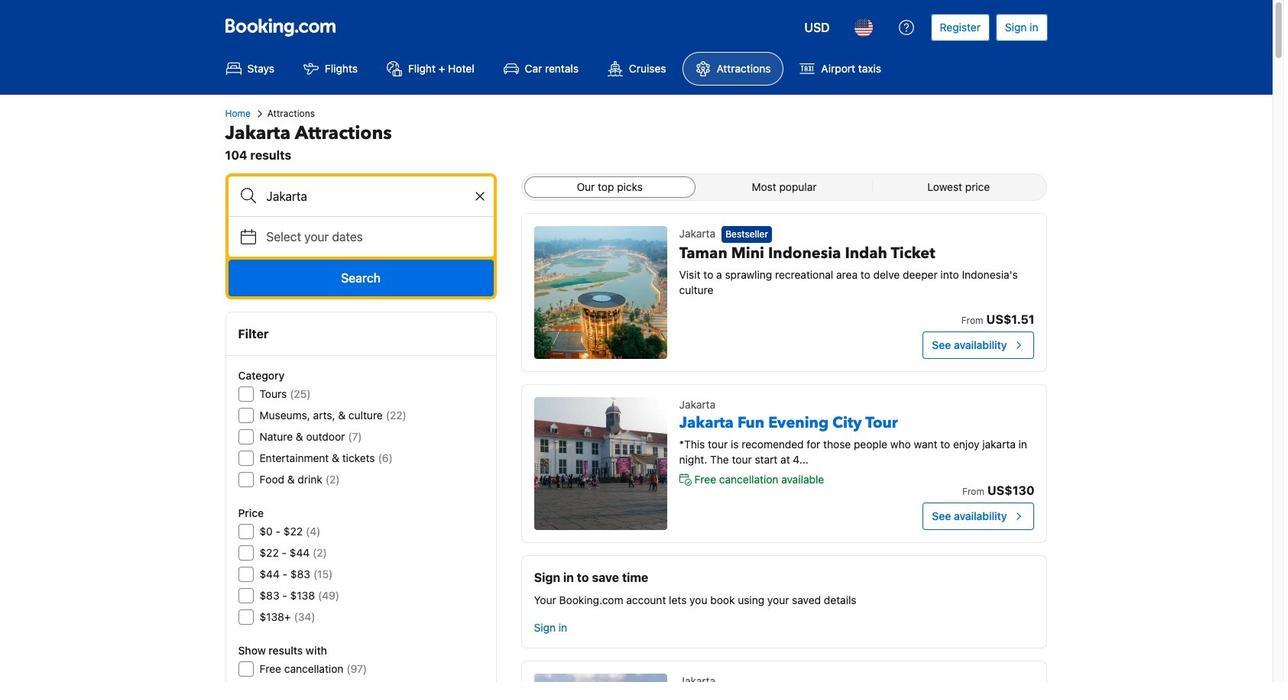 Task type: locate. For each thing, give the bounding box(es) containing it.
booking.com image
[[225, 18, 335, 37]]

Where are you going? search field
[[228, 177, 494, 216]]

jakarta fun evening city tour image
[[534, 398, 667, 531]]

jakarta half-day highlights tour image
[[534, 674, 667, 683]]



Task type: vqa. For each thing, say whether or not it's contained in the screenshot.
1st 22, from the bottom of the page
no



Task type: describe. For each thing, give the bounding box(es) containing it.
taman mini indonesia indah ticket image
[[534, 226, 667, 359]]



